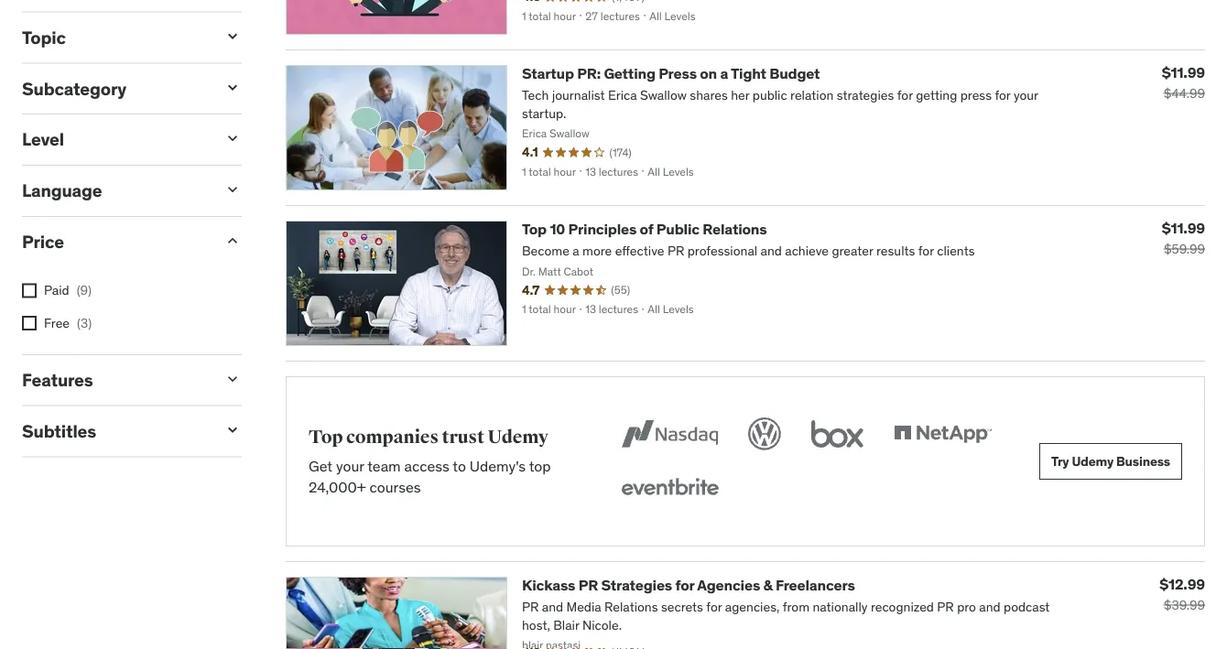 Task type: describe. For each thing, give the bounding box(es) containing it.
level
[[22, 128, 64, 150]]

&
[[763, 576, 773, 595]]

subtitles button
[[22, 420, 209, 442]]

to
[[453, 457, 466, 476]]

level button
[[22, 128, 209, 150]]

top companies trust udemy get your team access to udemy's top 24,000+ courses
[[309, 426, 551, 496]]

for
[[675, 576, 695, 595]]

small image for topic
[[223, 27, 242, 45]]

(3)
[[77, 315, 92, 331]]

pr:
[[577, 64, 601, 83]]

volkswagen image
[[745, 414, 785, 454]]

startup
[[522, 64, 574, 83]]

startup pr: getting press on a tight budget link
[[522, 64, 820, 83]]

courses
[[370, 478, 421, 496]]

press
[[659, 64, 697, 83]]

small image for features
[[223, 370, 242, 388]]

udemy inside top companies trust udemy get your team access to udemy's top 24,000+ courses
[[488, 426, 549, 449]]

principles
[[568, 220, 637, 239]]

language
[[22, 180, 102, 202]]

paid
[[44, 282, 69, 299]]

try udemy business link
[[1040, 443, 1182, 480]]

features button
[[22, 369, 209, 391]]

udemy's
[[470, 457, 526, 476]]

top for companies
[[309, 426, 343, 449]]

your
[[336, 457, 364, 476]]

kickass pr strategies for agencies & freelancers link
[[522, 576, 855, 595]]

$12.99
[[1160, 575, 1205, 594]]

$11.99 $59.99
[[1162, 218, 1205, 257]]

small image for level
[[223, 129, 242, 148]]

business
[[1117, 453, 1171, 470]]

get
[[309, 457, 333, 476]]

team
[[368, 457, 401, 476]]

small image for language
[[223, 180, 242, 199]]

pr
[[579, 576, 598, 595]]

of
[[640, 220, 653, 239]]

$11.99 for startup pr: getting press on a tight budget
[[1162, 63, 1205, 82]]



Task type: locate. For each thing, give the bounding box(es) containing it.
access
[[404, 457, 450, 476]]

(9)
[[77, 282, 92, 299]]

free
[[44, 315, 70, 331]]

topic
[[22, 26, 66, 48]]

companies
[[346, 426, 439, 449]]

1 vertical spatial small image
[[223, 129, 242, 148]]

top inside top companies trust udemy get your team access to udemy's top 24,000+ courses
[[309, 426, 343, 449]]

subcategory
[[22, 77, 126, 99]]

top
[[529, 457, 551, 476]]

getting
[[604, 64, 656, 83]]

a
[[720, 64, 728, 83]]

features
[[22, 369, 93, 391]]

1 $11.99 from the top
[[1162, 63, 1205, 82]]

3 small image from the top
[[223, 232, 242, 250]]

$39.99
[[1164, 597, 1205, 614]]

small image
[[223, 78, 242, 97], [223, 129, 242, 148], [223, 232, 242, 250]]

1 horizontal spatial top
[[522, 220, 547, 239]]

1 horizontal spatial udemy
[[1072, 453, 1114, 470]]

1 small image from the top
[[223, 78, 242, 97]]

udemy right "try"
[[1072, 453, 1114, 470]]

2 small image from the top
[[223, 180, 242, 199]]

1 vertical spatial udemy
[[1072, 453, 1114, 470]]

subcategory button
[[22, 77, 209, 99]]

$12.99 $39.99
[[1160, 575, 1205, 614]]

$11.99 for top 10 principles of public relations
[[1162, 218, 1205, 237]]

1 vertical spatial $11.99
[[1162, 218, 1205, 237]]

relations
[[703, 220, 767, 239]]

freelancers
[[776, 576, 855, 595]]

0 vertical spatial top
[[522, 220, 547, 239]]

public
[[657, 220, 700, 239]]

top up get
[[309, 426, 343, 449]]

language button
[[22, 180, 209, 202]]

xsmall image
[[22, 284, 37, 298]]

startup pr: getting press on a tight budget
[[522, 64, 820, 83]]

$11.99 up the $44.99
[[1162, 63, 1205, 82]]

2 small image from the top
[[223, 129, 242, 148]]

$11.99 up $59.99
[[1162, 218, 1205, 237]]

top
[[522, 220, 547, 239], [309, 426, 343, 449]]

$11.99
[[1162, 63, 1205, 82], [1162, 218, 1205, 237]]

xsmall image
[[22, 316, 37, 331]]

on
[[700, 64, 717, 83]]

0 horizontal spatial udemy
[[488, 426, 549, 449]]

3 small image from the top
[[223, 370, 242, 388]]

price button
[[22, 231, 209, 253]]

paid (9)
[[44, 282, 92, 299]]

top left 10
[[522, 220, 547, 239]]

price
[[22, 231, 64, 253]]

small image for subcategory
[[223, 78, 242, 97]]

udemy
[[488, 426, 549, 449], [1072, 453, 1114, 470]]

nasdaq image
[[617, 414, 723, 454]]

netapp image
[[890, 414, 996, 454]]

$11.99 $44.99
[[1162, 63, 1205, 102]]

10
[[550, 220, 565, 239]]

24,000+
[[309, 478, 366, 496]]

top for 10
[[522, 220, 547, 239]]

agencies
[[697, 576, 760, 595]]

trust
[[442, 426, 484, 449]]

subtitles
[[22, 420, 96, 442]]

0 vertical spatial $11.99
[[1162, 63, 1205, 82]]

strategies
[[601, 576, 672, 595]]

top 10 principles of public relations link
[[522, 220, 767, 239]]

eventbrite image
[[617, 469, 723, 509]]

top 10 principles of public relations
[[522, 220, 767, 239]]

free (3)
[[44, 315, 92, 331]]

tight
[[731, 64, 767, 83]]

1 small image from the top
[[223, 27, 242, 45]]

budget
[[770, 64, 820, 83]]

topic button
[[22, 26, 209, 48]]

2 vertical spatial small image
[[223, 232, 242, 250]]

0 horizontal spatial top
[[309, 426, 343, 449]]

box image
[[807, 414, 868, 454]]

small image for subtitles
[[223, 421, 242, 439]]

kickass pr strategies for agencies & freelancers
[[522, 576, 855, 595]]

$59.99
[[1164, 241, 1205, 257]]

0 vertical spatial small image
[[223, 78, 242, 97]]

$44.99
[[1164, 85, 1205, 102]]

small image
[[223, 27, 242, 45], [223, 180, 242, 199], [223, 370, 242, 388], [223, 421, 242, 439]]

small image for price
[[223, 232, 242, 250]]

1 vertical spatial top
[[309, 426, 343, 449]]

kickass
[[522, 576, 575, 595]]

0 vertical spatial udemy
[[488, 426, 549, 449]]

udemy up udemy's
[[488, 426, 549, 449]]

try udemy business
[[1052, 453, 1171, 470]]

4 small image from the top
[[223, 421, 242, 439]]

2 $11.99 from the top
[[1162, 218, 1205, 237]]

try
[[1052, 453, 1069, 470]]



Task type: vqa. For each thing, say whether or not it's contained in the screenshot.


